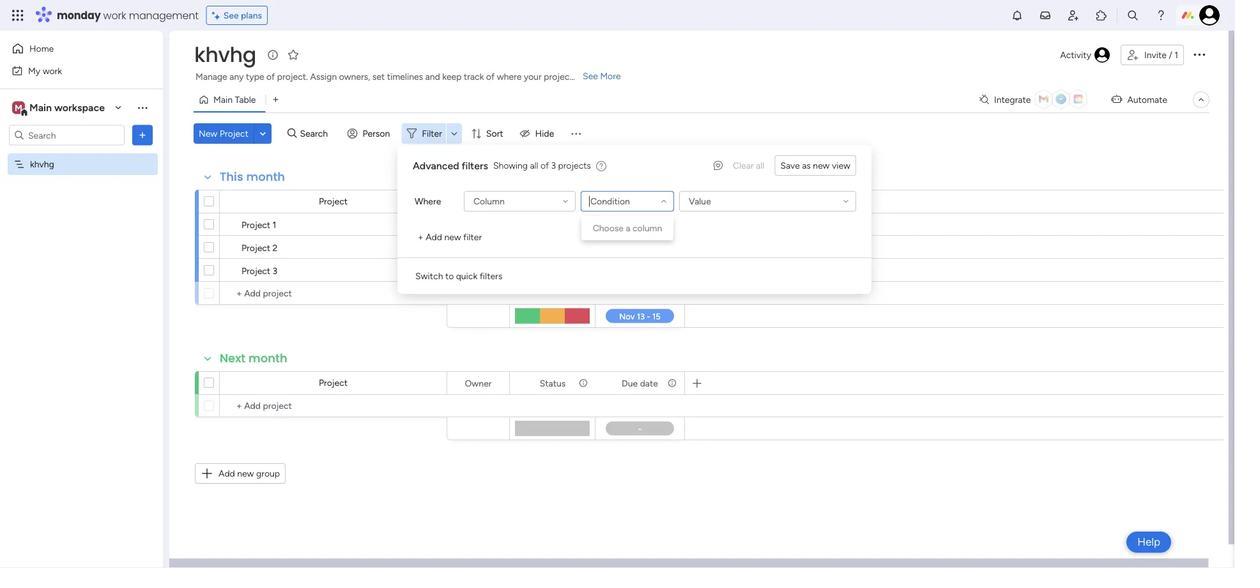 Task type: describe. For each thing, give the bounding box(es) containing it.
1 status field from the top
[[537, 195, 569, 209]]

monday work management
[[57, 8, 199, 22]]

project.
[[277, 71, 308, 82]]

month for next month
[[249, 350, 288, 367]]

new
[[199, 128, 218, 139]]

see more
[[583, 71, 621, 82]]

plans
[[241, 10, 262, 21]]

14
[[647, 241, 655, 251]]

clear all
[[733, 160, 765, 171]]

1 horizontal spatial options image
[[1192, 47, 1208, 62]]

13
[[647, 218, 655, 229]]

filter
[[464, 232, 482, 243]]

owners,
[[339, 71, 370, 82]]

home button
[[8, 38, 137, 59]]

see more link
[[582, 70, 623, 82]]

save as new view button
[[775, 155, 857, 176]]

save
[[781, 160, 800, 171]]

timelines
[[387, 71, 423, 82]]

advanced
[[413, 160, 459, 172]]

new for view
[[814, 160, 830, 171]]

0 vertical spatial filters
[[462, 160, 488, 172]]

track
[[464, 71, 484, 82]]

collapse board header image
[[1197, 95, 1207, 105]]

column
[[633, 223, 663, 234]]

v2 overdue deadline image
[[600, 219, 611, 231]]

type
[[246, 71, 264, 82]]

+ Add project text field
[[226, 286, 441, 301]]

home
[[29, 43, 54, 54]]

2 status from the top
[[540, 378, 566, 389]]

activity
[[1061, 50, 1092, 60]]

m
[[15, 102, 22, 113]]

work for my
[[43, 65, 62, 76]]

2 status field from the top
[[537, 376, 569, 390]]

work for monday
[[103, 8, 126, 22]]

assign
[[310, 71, 337, 82]]

all inside advanced filters showing all of 3 projects
[[530, 160, 539, 171]]

invite / 1
[[1145, 50, 1179, 60]]

main for main table
[[214, 94, 233, 105]]

my
[[28, 65, 40, 76]]

group
[[256, 468, 280, 479]]

where
[[497, 71, 522, 82]]

help button
[[1127, 532, 1172, 553]]

switch to quick filters button
[[410, 266, 508, 286]]

invite members image
[[1068, 9, 1081, 22]]

1 horizontal spatial of
[[486, 71, 495, 82]]

nov for nov 13
[[630, 218, 645, 229]]

main workspace
[[29, 102, 105, 114]]

1 due date field from the top
[[619, 195, 662, 209]]

activity button
[[1056, 45, 1116, 65]]

filters inside button
[[480, 271, 503, 282]]

sort button
[[466, 123, 511, 144]]

help
[[1138, 536, 1161, 549]]

manage
[[196, 71, 227, 82]]

person
[[363, 128, 390, 139]]

v2 done deadline image
[[600, 241, 611, 254]]

hide
[[536, 128, 555, 139]]

2 date from the top
[[640, 378, 659, 389]]

filter button
[[402, 123, 462, 144]]

sort
[[487, 128, 504, 139]]

new for filter
[[445, 232, 461, 243]]

where
[[415, 196, 441, 207]]

switch
[[416, 271, 443, 282]]

automate
[[1128, 94, 1168, 105]]

learn more image
[[596, 160, 607, 172]]

see for see more
[[583, 71, 598, 82]]

angle down image
[[260, 129, 266, 138]]

khvhg field
[[191, 41, 260, 69]]

invite / 1 button
[[1121, 45, 1185, 65]]

1 owner from the top
[[465, 196, 492, 207]]

/
[[1170, 50, 1173, 60]]

2 owner from the top
[[465, 378, 492, 389]]

add to favorites image
[[287, 48, 300, 61]]

choose a column
[[593, 223, 663, 234]]

as
[[803, 160, 811, 171]]

1 owner field from the top
[[462, 195, 495, 209]]

on
[[561, 220, 572, 230]]

1 inside button
[[1175, 50, 1179, 60]]

1 vertical spatial add
[[219, 468, 235, 479]]

1 vertical spatial 3
[[273, 265, 278, 276]]

main table button
[[194, 90, 266, 110]]

add new group
[[219, 468, 280, 479]]

khvhg inside list box
[[30, 159, 54, 170]]

Search field
[[297, 125, 335, 143]]

see plans
[[224, 10, 262, 21]]

view
[[833, 160, 851, 171]]

workspace selection element
[[12, 100, 107, 117]]

see plans button
[[206, 6, 268, 25]]

any
[[230, 71, 244, 82]]

projects
[[559, 160, 591, 171]]

workspace options image
[[136, 101, 149, 114]]

of inside advanced filters showing all of 3 projects
[[541, 160, 549, 171]]

Search in workspace field
[[27, 128, 107, 143]]

clear all button
[[728, 155, 770, 176]]

next month
[[220, 350, 288, 367]]

condition
[[591, 196, 630, 207]]

dapulse integrations image
[[980, 95, 990, 105]]

your
[[524, 71, 542, 82]]

column information image for status
[[579, 197, 589, 207]]

value
[[689, 196, 712, 207]]

2 vertical spatial new
[[237, 468, 254, 479]]



Task type: vqa. For each thing, say whether or not it's contained in the screenshot.
OWNERS,
yes



Task type: locate. For each thing, give the bounding box(es) containing it.
due up nov 13
[[622, 196, 638, 207]]

khvhg down search in workspace 'field'
[[30, 159, 54, 170]]

filters down sort popup button
[[462, 160, 488, 172]]

1 vertical spatial status field
[[537, 376, 569, 390]]

a
[[626, 223, 631, 234]]

0 vertical spatial nov
[[630, 218, 645, 229]]

khvhg up the any at the left
[[194, 41, 256, 69]]

month for this month
[[246, 169, 285, 185]]

1 up 2
[[273, 219, 276, 230]]

0 vertical spatial 3
[[551, 160, 556, 171]]

column information image
[[579, 197, 589, 207], [668, 197, 678, 207], [579, 378, 589, 388]]

1 vertical spatial khvhg
[[30, 159, 54, 170]]

0 vertical spatial status
[[540, 196, 566, 207]]

column information image for due date
[[668, 197, 678, 207]]

1 horizontal spatial add
[[426, 232, 442, 243]]

stands.
[[575, 71, 604, 82]]

nov 13
[[630, 218, 655, 229]]

select product image
[[12, 9, 24, 22]]

1 vertical spatial month
[[249, 350, 288, 367]]

+
[[418, 232, 424, 243]]

main for main workspace
[[29, 102, 52, 114]]

filter
[[422, 128, 442, 139]]

1 horizontal spatial khvhg
[[194, 41, 256, 69]]

integrate
[[995, 94, 1032, 105]]

due date left column information image
[[622, 378, 659, 389]]

search everything image
[[1127, 9, 1140, 22]]

add new group button
[[195, 464, 286, 484]]

new left group
[[237, 468, 254, 479]]

0 vertical spatial new
[[814, 160, 830, 171]]

all inside button
[[756, 160, 765, 171]]

khvhg
[[194, 41, 256, 69], [30, 159, 54, 170]]

main table
[[214, 94, 256, 105]]

1 vertical spatial work
[[43, 65, 62, 76]]

Status field
[[537, 195, 569, 209], [537, 376, 569, 390]]

next
[[220, 350, 246, 367]]

1 vertical spatial date
[[640, 378, 659, 389]]

+ add new filter button
[[413, 227, 487, 247]]

1 due date from the top
[[622, 196, 659, 207]]

2 nov from the top
[[629, 241, 645, 251]]

0 vertical spatial 1
[[1175, 50, 1179, 60]]

save as new view
[[781, 160, 851, 171]]

0 vertical spatial due date field
[[619, 195, 662, 209]]

project 2
[[242, 242, 278, 253]]

invite
[[1145, 50, 1167, 60]]

options image right /
[[1192, 47, 1208, 62]]

due date field left column information image
[[619, 376, 662, 390]]

monday
[[57, 8, 101, 22]]

2
[[273, 242, 278, 253]]

advanced filters showing all of 3 projects
[[413, 160, 591, 172]]

clear
[[733, 160, 754, 171]]

and
[[426, 71, 440, 82]]

my work button
[[8, 60, 137, 81]]

1 vertical spatial owner field
[[462, 376, 495, 390]]

all right showing
[[530, 160, 539, 171]]

column information image
[[668, 378, 678, 388]]

0 horizontal spatial new
[[237, 468, 254, 479]]

main left table
[[214, 94, 233, 105]]

0 horizontal spatial all
[[530, 160, 539, 171]]

month
[[246, 169, 285, 185], [249, 350, 288, 367]]

Due date field
[[619, 195, 662, 209], [619, 376, 662, 390]]

it
[[574, 220, 579, 230]]

all right clear at top
[[756, 160, 765, 171]]

of left projects
[[541, 160, 549, 171]]

option
[[0, 153, 163, 155]]

new inside button
[[814, 160, 830, 171]]

showing
[[494, 160, 528, 171]]

person button
[[342, 123, 398, 144]]

due date field up nov 13
[[619, 195, 662, 209]]

Next month field
[[217, 350, 291, 367]]

2 due date field from the top
[[619, 376, 662, 390]]

project
[[544, 71, 573, 82]]

owner
[[465, 196, 492, 207], [465, 378, 492, 389]]

2 owner field from the top
[[462, 376, 495, 390]]

1 vertical spatial see
[[583, 71, 598, 82]]

1 all from the left
[[530, 160, 539, 171]]

see left plans
[[224, 10, 239, 21]]

v2 user feedback image
[[714, 159, 723, 172]]

notifications image
[[1012, 9, 1024, 22]]

1 horizontal spatial main
[[214, 94, 233, 105]]

0 horizontal spatial add
[[219, 468, 235, 479]]

new project button
[[194, 123, 254, 144]]

options image down workspace options image
[[136, 129, 149, 142]]

month inside 'field'
[[246, 169, 285, 185]]

new project
[[199, 128, 249, 139]]

Owner field
[[462, 195, 495, 209], [462, 376, 495, 390]]

month right this
[[246, 169, 285, 185]]

0 vertical spatial add
[[426, 232, 442, 243]]

0 vertical spatial work
[[103, 8, 126, 22]]

0 horizontal spatial of
[[267, 71, 275, 82]]

2 due date from the top
[[622, 378, 659, 389]]

0 vertical spatial owner
[[465, 196, 492, 207]]

3
[[551, 160, 556, 171], [273, 265, 278, 276]]

work right my
[[43, 65, 62, 76]]

+ add new filter
[[418, 232, 482, 243]]

apps image
[[1096, 9, 1109, 22]]

main inside workspace selection element
[[29, 102, 52, 114]]

quick
[[456, 271, 478, 282]]

2 horizontal spatial of
[[541, 160, 549, 171]]

work right monday at the left top of page
[[103, 8, 126, 22]]

1 nov from the top
[[630, 218, 645, 229]]

status
[[540, 196, 566, 207], [540, 378, 566, 389]]

1 vertical spatial due
[[622, 378, 638, 389]]

0 vertical spatial options image
[[1192, 47, 1208, 62]]

arrow down image
[[447, 126, 462, 141]]

khvhg list box
[[0, 151, 163, 348]]

all
[[530, 160, 539, 171], [756, 160, 765, 171]]

add
[[426, 232, 442, 243], [219, 468, 235, 479]]

see inside button
[[224, 10, 239, 21]]

main right workspace image
[[29, 102, 52, 114]]

date up 13
[[640, 196, 659, 207]]

month inside "field"
[[249, 350, 288, 367]]

of right track
[[486, 71, 495, 82]]

0 vertical spatial due
[[622, 196, 638, 207]]

hide button
[[515, 123, 562, 144]]

0 vertical spatial see
[[224, 10, 239, 21]]

3 left projects
[[551, 160, 556, 171]]

work inside button
[[43, 65, 62, 76]]

filters
[[462, 160, 488, 172], [480, 271, 503, 282]]

0 horizontal spatial 3
[[273, 265, 278, 276]]

this month
[[220, 169, 285, 185]]

keep
[[443, 71, 462, 82]]

0 vertical spatial month
[[246, 169, 285, 185]]

due date
[[622, 196, 659, 207], [622, 378, 659, 389]]

1 due from the top
[[622, 196, 638, 207]]

+ Add project text field
[[226, 398, 441, 414]]

0 horizontal spatial see
[[224, 10, 239, 21]]

table
[[235, 94, 256, 105]]

gary orlando image
[[1200, 5, 1221, 26]]

1 vertical spatial new
[[445, 232, 461, 243]]

1 vertical spatial status
[[540, 378, 566, 389]]

date
[[640, 196, 659, 207], [640, 378, 659, 389]]

0 vertical spatial khvhg
[[194, 41, 256, 69]]

new
[[814, 160, 830, 171], [445, 232, 461, 243], [237, 468, 254, 479]]

1 right /
[[1175, 50, 1179, 60]]

add right +
[[426, 232, 442, 243]]

project 3
[[242, 265, 278, 276]]

1 horizontal spatial see
[[583, 71, 598, 82]]

0 vertical spatial owner field
[[462, 195, 495, 209]]

month right next
[[249, 350, 288, 367]]

more
[[601, 71, 621, 82]]

1 horizontal spatial work
[[103, 8, 126, 22]]

date left column information image
[[640, 378, 659, 389]]

3 down 2
[[273, 265, 278, 276]]

0 vertical spatial status field
[[537, 195, 569, 209]]

add view image
[[273, 95, 278, 104]]

2 horizontal spatial new
[[814, 160, 830, 171]]

1 vertical spatial owner
[[465, 378, 492, 389]]

0 horizontal spatial khvhg
[[30, 159, 54, 170]]

1 horizontal spatial all
[[756, 160, 765, 171]]

2 due from the top
[[622, 378, 638, 389]]

nov
[[630, 218, 645, 229], [629, 241, 645, 251]]

project inside new project button
[[220, 128, 249, 139]]

2 all from the left
[[756, 160, 765, 171]]

1 horizontal spatial 1
[[1175, 50, 1179, 60]]

0 vertical spatial date
[[640, 196, 659, 207]]

see left 'more'
[[583, 71, 598, 82]]

menu image
[[570, 127, 583, 140]]

0 vertical spatial due date
[[622, 196, 659, 207]]

This month field
[[217, 169, 288, 185]]

see
[[224, 10, 239, 21], [583, 71, 598, 82]]

1 vertical spatial due date field
[[619, 376, 662, 390]]

1 vertical spatial options image
[[136, 129, 149, 142]]

see for see plans
[[224, 10, 239, 21]]

working on it
[[526, 220, 579, 230]]

options image
[[1192, 47, 1208, 62], [136, 129, 149, 142]]

1 horizontal spatial new
[[445, 232, 461, 243]]

v2 search image
[[288, 126, 297, 141]]

switch to quick filters
[[416, 271, 503, 282]]

0 horizontal spatial options image
[[136, 129, 149, 142]]

new right as on the top of the page
[[814, 160, 830, 171]]

of right type
[[267, 71, 275, 82]]

nov left the 14
[[629, 241, 645, 251]]

0 horizontal spatial work
[[43, 65, 62, 76]]

add left group
[[219, 468, 235, 479]]

workspace
[[54, 102, 105, 114]]

main inside button
[[214, 94, 233, 105]]

0 horizontal spatial 1
[[273, 219, 276, 230]]

1 horizontal spatial 3
[[551, 160, 556, 171]]

due
[[622, 196, 638, 207], [622, 378, 638, 389]]

nov left 13
[[630, 218, 645, 229]]

main
[[214, 94, 233, 105], [29, 102, 52, 114]]

new left filter
[[445, 232, 461, 243]]

1 vertical spatial nov
[[629, 241, 645, 251]]

work
[[103, 8, 126, 22], [43, 65, 62, 76]]

management
[[129, 8, 199, 22]]

set
[[373, 71, 385, 82]]

working
[[526, 220, 559, 230]]

1 vertical spatial 1
[[273, 219, 276, 230]]

my work
[[28, 65, 62, 76]]

autopilot image
[[1112, 91, 1123, 107]]

1 vertical spatial due date
[[622, 378, 659, 389]]

column
[[474, 196, 505, 207]]

workspace image
[[12, 101, 25, 115]]

to
[[446, 271, 454, 282]]

due date up nov 13
[[622, 196, 659, 207]]

project 1
[[242, 219, 276, 230]]

1 status from the top
[[540, 196, 566, 207]]

inbox image
[[1040, 9, 1052, 22]]

filters right quick
[[480, 271, 503, 282]]

nov 14
[[629, 241, 655, 251]]

1 date from the top
[[640, 196, 659, 207]]

nov for nov 14
[[629, 241, 645, 251]]

3 inside advanced filters showing all of 3 projects
[[551, 160, 556, 171]]

due left column information image
[[622, 378, 638, 389]]

help image
[[1155, 9, 1168, 22]]

this
[[220, 169, 243, 185]]

show board description image
[[265, 49, 281, 61]]

1 vertical spatial filters
[[480, 271, 503, 282]]

0 horizontal spatial main
[[29, 102, 52, 114]]

manage any type of project. assign owners, set timelines and keep track of where your project stands.
[[196, 71, 604, 82]]



